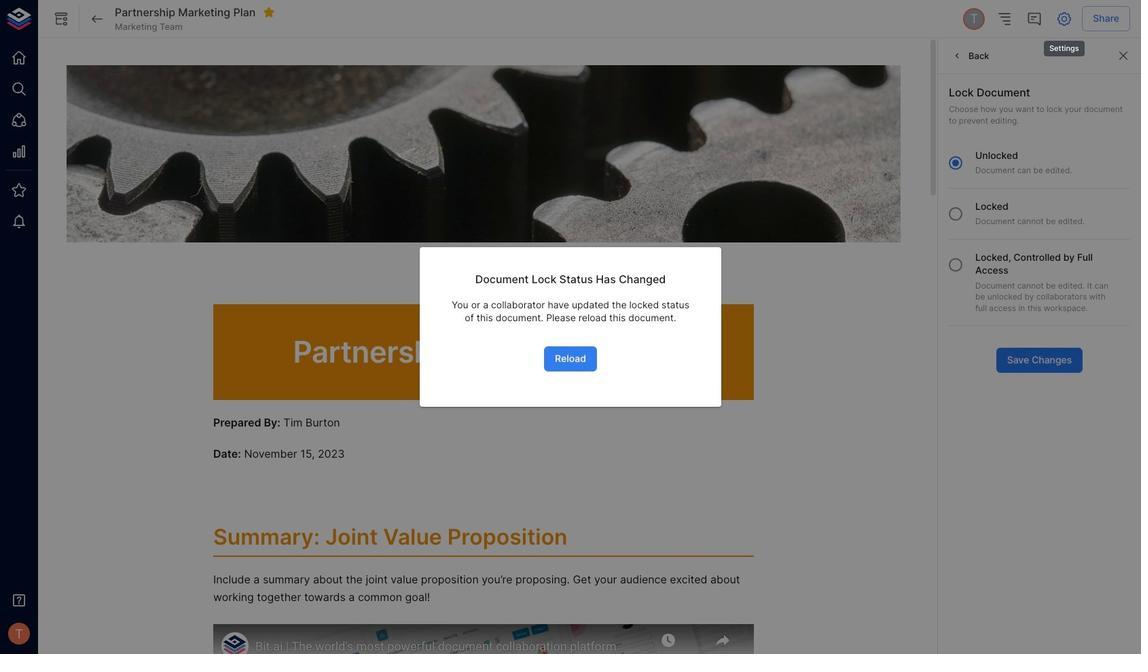 Task type: describe. For each thing, give the bounding box(es) containing it.
show wiki image
[[53, 11, 69, 27]]

go back image
[[89, 11, 105, 27]]



Task type: vqa. For each thing, say whether or not it's contained in the screenshot.
04:07
no



Task type: locate. For each thing, give the bounding box(es) containing it.
tooltip
[[1043, 31, 1086, 58]]

comments image
[[1027, 11, 1043, 27]]

settings image
[[1057, 11, 1073, 27]]

option group
[[942, 148, 1130, 337]]

dialog
[[420, 248, 721, 407]]

table of contents image
[[997, 11, 1013, 27]]

remove favorite image
[[263, 6, 275, 19]]



